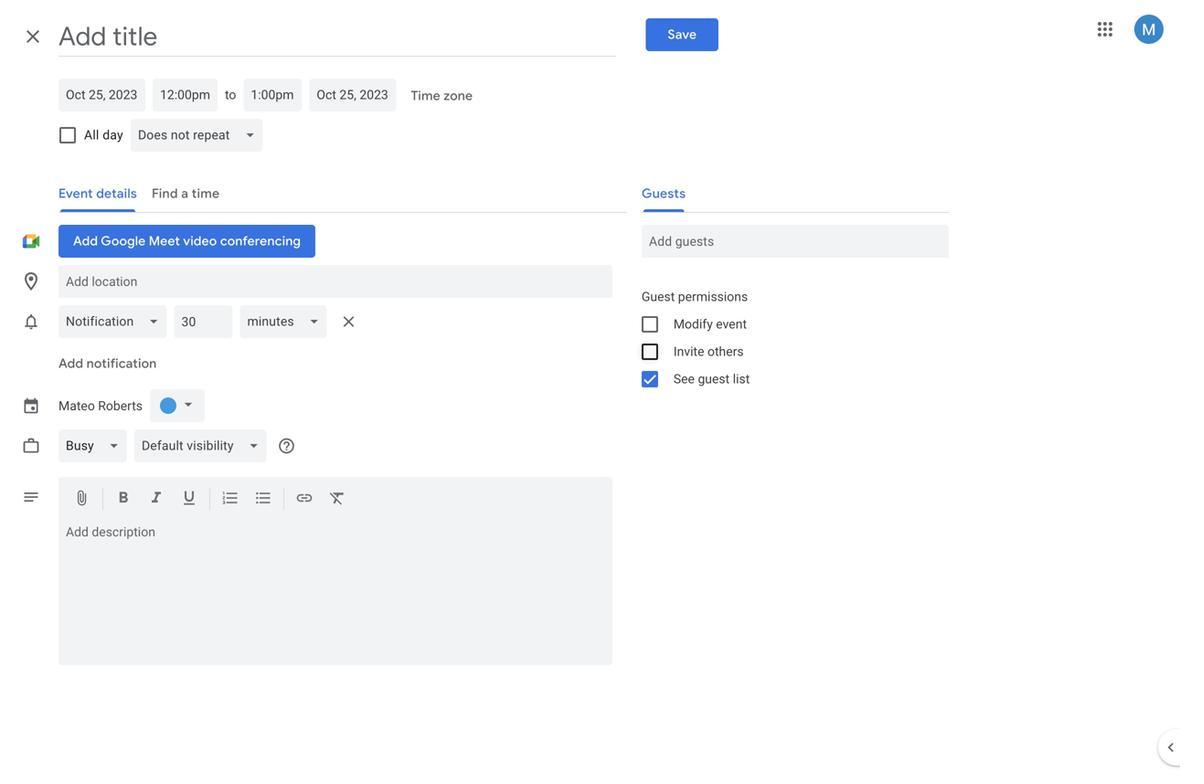 Task type: describe. For each thing, give the bounding box(es) containing it.
modify
[[674, 317, 713, 332]]

zone
[[444, 88, 473, 104]]

mateo roberts
[[59, 399, 143, 414]]

modify event
[[674, 317, 747, 332]]

insert link image
[[295, 489, 314, 511]]

30 minutes before element
[[59, 302, 364, 342]]

bulleted list image
[[254, 489, 273, 511]]

numbered list image
[[221, 489, 240, 511]]

add notification
[[59, 356, 157, 372]]

invite
[[674, 344, 705, 359]]

guest permissions
[[642, 289, 748, 305]]

Minutes in advance for notification number field
[[181, 305, 225, 338]]

to
[[225, 87, 236, 102]]

End time text field
[[251, 84, 295, 106]]

group containing guest permissions
[[627, 284, 949, 393]]

invite others
[[674, 344, 744, 359]]

Start date text field
[[66, 84, 138, 106]]

Start time text field
[[160, 84, 210, 106]]

add
[[59, 356, 83, 372]]

Guests text field
[[649, 225, 942, 258]]

time
[[411, 88, 441, 104]]

mateo
[[59, 399, 95, 414]]

roberts
[[98, 399, 143, 414]]

see guest list
[[674, 372, 750, 387]]



Task type: vqa. For each thing, say whether or not it's contained in the screenshot.
30 minutes before Element
yes



Task type: locate. For each thing, give the bounding box(es) containing it.
notification
[[86, 356, 157, 372]]

list
[[733, 372, 750, 387]]

Description text field
[[59, 525, 613, 662]]

others
[[708, 344, 744, 359]]

save button
[[646, 18, 719, 51]]

bold image
[[114, 489, 133, 511]]

all
[[84, 128, 99, 143]]

End date text field
[[317, 84, 389, 106]]

permissions
[[678, 289, 748, 305]]

add notification button
[[51, 342, 164, 386]]

see
[[674, 372, 695, 387]]

italic image
[[147, 489, 166, 511]]

day
[[103, 128, 123, 143]]

formatting options toolbar
[[59, 477, 613, 522]]

event
[[716, 317, 747, 332]]

Title text field
[[59, 16, 617, 57]]

underline image
[[180, 489, 198, 511]]

remove formatting image
[[328, 489, 347, 511]]

Location text field
[[66, 265, 605, 298]]

time zone button
[[404, 80, 480, 112]]

all day
[[84, 128, 123, 143]]

group
[[627, 284, 949, 393]]

guest
[[642, 289, 675, 305]]

None field
[[131, 119, 270, 152], [59, 305, 174, 338], [240, 305, 334, 338], [59, 430, 134, 463], [134, 430, 274, 463], [131, 119, 270, 152], [59, 305, 174, 338], [240, 305, 334, 338], [59, 430, 134, 463], [134, 430, 274, 463]]

time zone
[[411, 88, 473, 104]]

save
[[668, 27, 697, 43]]

guest
[[698, 372, 730, 387]]



